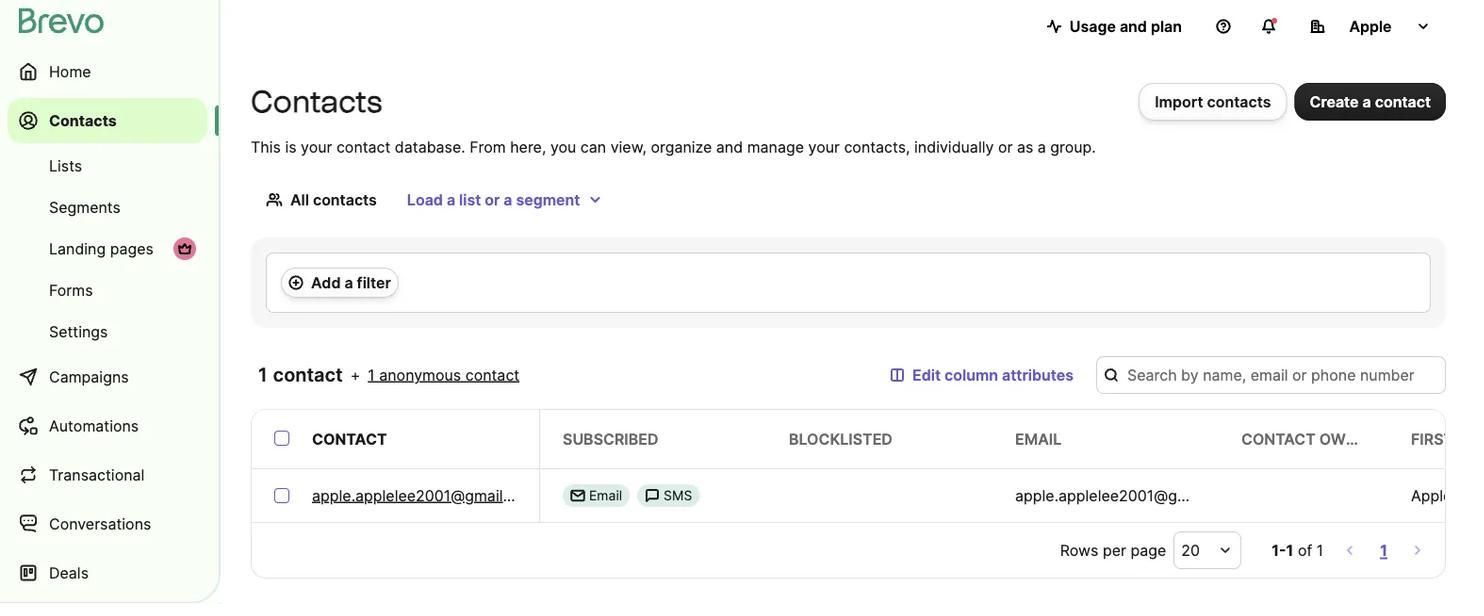 Task type: describe. For each thing, give the bounding box(es) containing it.
settings
[[49, 323, 108, 341]]

1 apple.applelee2001@gmail.com from the left
[[312, 487, 538, 505]]

left___c25ys image
[[645, 489, 660, 504]]

+
[[351, 366, 361, 384]]

group.
[[1051, 138, 1097, 156]]

import contacts button
[[1139, 83, 1288, 121]]

all contacts
[[290, 191, 377, 209]]

you
[[551, 138, 577, 156]]

left___rvooi image
[[177, 241, 192, 257]]

left___c25ys image
[[571, 489, 586, 504]]

home
[[49, 62, 91, 81]]

add a filter
[[311, 273, 391, 292]]

database.
[[395, 138, 466, 156]]

contacts,
[[844, 138, 911, 156]]

create a contact button
[[1295, 83, 1447, 121]]

blocklisted
[[789, 430, 893, 448]]

contact owner
[[1242, 430, 1377, 448]]

is
[[285, 138, 297, 156]]

landing pages
[[49, 240, 154, 258]]

usage
[[1070, 17, 1117, 35]]

transactional link
[[8, 453, 207, 498]]

landing
[[49, 240, 106, 258]]

column
[[945, 366, 999, 384]]

1 inside "button"
[[1381, 541, 1388, 560]]

usage and plan button
[[1032, 8, 1198, 45]]

view,
[[611, 138, 647, 156]]

contacts for import contacts
[[1208, 92, 1272, 111]]

lists link
[[8, 147, 207, 185]]

2 apple.applelee2001@gmail.com from the left
[[1016, 487, 1241, 505]]

contacts for all contacts
[[313, 191, 377, 209]]

conversations
[[49, 515, 151, 533]]

here,
[[510, 138, 546, 156]]

1 button
[[1377, 538, 1392, 564]]

apple button
[[1296, 8, 1447, 45]]

a for add a filter
[[345, 273, 353, 292]]

contact up all contacts
[[337, 138, 391, 156]]

or inside button
[[485, 191, 500, 209]]

deals
[[49, 564, 89, 582]]

plan
[[1151, 17, 1183, 35]]

20
[[1182, 541, 1200, 560]]

subscribed
[[563, 430, 659, 448]]

edit column attributes
[[913, 366, 1074, 384]]

email
[[1016, 430, 1062, 448]]

and inside button
[[1120, 17, 1148, 35]]

import contacts
[[1155, 92, 1272, 111]]

20 button
[[1174, 532, 1242, 570]]

usage and plan
[[1070, 17, 1183, 35]]

contact inside 1 contact + 1 anonymous contact
[[466, 366, 520, 384]]

load a list or a segment button
[[392, 181, 618, 219]]

1 inside 1 contact + 1 anonymous contact
[[368, 366, 375, 384]]

organize
[[651, 138, 712, 156]]

owner
[[1320, 430, 1377, 448]]

page
[[1131, 541, 1167, 560]]

automations link
[[8, 404, 207, 449]]

home link
[[8, 49, 207, 94]]

segments
[[49, 198, 121, 216]]

a for load a list or a segment
[[447, 191, 456, 209]]

1 vertical spatial apple
[[1412, 487, 1453, 505]]

campaigns link
[[8, 355, 207, 400]]



Task type: locate. For each thing, give the bounding box(es) containing it.
a right add
[[345, 273, 353, 292]]

rows per page
[[1061, 541, 1167, 560]]

add a filter button
[[281, 268, 399, 298]]

campaigns
[[49, 368, 129, 386]]

segments link
[[8, 189, 207, 226]]

import
[[1155, 92, 1204, 111]]

contacts link
[[8, 98, 207, 143]]

0 vertical spatial or
[[999, 138, 1013, 156]]

email
[[589, 488, 623, 504]]

0 horizontal spatial apple.applelee2001@gmail.com
[[312, 487, 538, 505]]

per
[[1103, 541, 1127, 560]]

1 your from the left
[[301, 138, 332, 156]]

as
[[1017, 138, 1034, 156]]

your right "is"
[[301, 138, 332, 156]]

contact for contact owner
[[1242, 430, 1316, 448]]

0 horizontal spatial or
[[485, 191, 500, 209]]

1 horizontal spatial your
[[809, 138, 840, 156]]

or right list
[[485, 191, 500, 209]]

automations
[[49, 417, 139, 435]]

1 vertical spatial or
[[485, 191, 500, 209]]

sms
[[664, 488, 693, 504]]

0 horizontal spatial apple
[[1350, 17, 1393, 35]]

from
[[470, 138, 506, 156]]

and left manage
[[717, 138, 743, 156]]

0 horizontal spatial contacts
[[49, 111, 117, 130]]

of
[[1299, 541, 1313, 560]]

0 vertical spatial apple
[[1350, 17, 1393, 35]]

forms link
[[8, 272, 207, 309]]

1 anonymous contact link
[[368, 364, 520, 387]]

contact inside button
[[1376, 92, 1432, 111]]

list
[[459, 191, 481, 209]]

all
[[290, 191, 309, 209]]

manage
[[748, 138, 804, 156]]

apple inside button
[[1350, 17, 1393, 35]]

create
[[1310, 92, 1360, 111]]

1 vertical spatial contacts
[[313, 191, 377, 209]]

1 horizontal spatial and
[[1120, 17, 1148, 35]]

1 horizontal spatial contacts
[[251, 83, 383, 120]]

contact down search by name, email or phone number 'search field'
[[1242, 430, 1316, 448]]

contacts right import
[[1208, 92, 1272, 111]]

0 horizontal spatial your
[[301, 138, 332, 156]]

a
[[1363, 92, 1372, 111], [1038, 138, 1047, 156], [447, 191, 456, 209], [504, 191, 513, 209], [345, 273, 353, 292]]

0 horizontal spatial contacts
[[313, 191, 377, 209]]

contacts up the lists
[[49, 111, 117, 130]]

settings link
[[8, 313, 207, 351]]

edit
[[913, 366, 941, 384]]

lists
[[49, 157, 82, 175]]

contact right create
[[1376, 92, 1432, 111]]

and
[[1120, 17, 1148, 35], [717, 138, 743, 156]]

can
[[581, 138, 607, 156]]

1 contact from the left
[[312, 430, 387, 448]]

contact for contact
[[312, 430, 387, 448]]

or left as
[[999, 138, 1013, 156]]

this is your contact database. from here, you can view, organize and manage your contacts, individually or as a group.
[[251, 138, 1097, 156]]

load a list or a segment
[[407, 191, 580, 209]]

anonymous
[[379, 366, 461, 384]]

apple.applelee2001@gmail.com link
[[312, 485, 538, 507]]

load
[[407, 191, 443, 209]]

contacts
[[1208, 92, 1272, 111], [313, 191, 377, 209]]

1
[[258, 364, 268, 387], [368, 366, 375, 384], [1287, 541, 1294, 560], [1317, 541, 1324, 560], [1381, 541, 1388, 560]]

and left plan
[[1120, 17, 1148, 35]]

contact down + at bottom
[[312, 430, 387, 448]]

apple up create a contact
[[1350, 17, 1393, 35]]

pages
[[110, 240, 154, 258]]

contacts right all
[[313, 191, 377, 209]]

individually
[[915, 138, 994, 156]]

add
[[311, 273, 341, 292]]

attributes
[[1003, 366, 1074, 384]]

1 horizontal spatial apple.applelee2001@gmail.com
[[1016, 487, 1241, 505]]

contact right anonymous
[[466, 366, 520, 384]]

contacts
[[251, 83, 383, 120], [49, 111, 117, 130]]

a left list
[[447, 191, 456, 209]]

2 your from the left
[[809, 138, 840, 156]]

0 horizontal spatial and
[[717, 138, 743, 156]]

apple.applelee2001@gmail.com
[[312, 487, 538, 505], [1016, 487, 1241, 505]]

apple down the firstnam
[[1412, 487, 1453, 505]]

1 horizontal spatial or
[[999, 138, 1013, 156]]

create a contact
[[1310, 92, 1432, 111]]

filter
[[357, 273, 391, 292]]

1 horizontal spatial apple
[[1412, 487, 1453, 505]]

rows
[[1061, 541, 1099, 560]]

deals link
[[8, 551, 207, 596]]

1-
[[1272, 541, 1287, 560]]

contacts inside button
[[1208, 92, 1272, 111]]

apple
[[1350, 17, 1393, 35], [1412, 487, 1453, 505]]

contact left + at bottom
[[273, 364, 343, 387]]

1 contact + 1 anonymous contact
[[258, 364, 520, 387]]

a right create
[[1363, 92, 1372, 111]]

transactional
[[49, 466, 145, 484]]

Search by name, email or phone number search field
[[1097, 356, 1447, 394]]

a for create a contact
[[1363, 92, 1372, 111]]

contacts up "is"
[[251, 83, 383, 120]]

1-1 of 1
[[1272, 541, 1324, 560]]

contact
[[1376, 92, 1432, 111], [337, 138, 391, 156], [273, 364, 343, 387], [466, 366, 520, 384]]

0 horizontal spatial contact
[[312, 430, 387, 448]]

1 horizontal spatial contacts
[[1208, 92, 1272, 111]]

1 vertical spatial and
[[717, 138, 743, 156]]

0 vertical spatial contacts
[[1208, 92, 1272, 111]]

a right list
[[504, 191, 513, 209]]

2 contact from the left
[[1242, 430, 1316, 448]]

1 horizontal spatial contact
[[1242, 430, 1316, 448]]

a right as
[[1038, 138, 1047, 156]]

your
[[301, 138, 332, 156], [809, 138, 840, 156]]

your right manage
[[809, 138, 840, 156]]

firstnam
[[1412, 430, 1477, 448]]

or
[[999, 138, 1013, 156], [485, 191, 500, 209]]

conversations link
[[8, 502, 207, 547]]

0 vertical spatial and
[[1120, 17, 1148, 35]]

contact
[[312, 430, 387, 448], [1242, 430, 1316, 448]]

segment
[[516, 191, 580, 209]]

edit column attributes button
[[875, 356, 1089, 394]]

forms
[[49, 281, 93, 299]]

landing pages link
[[8, 230, 207, 268]]

this
[[251, 138, 281, 156]]



Task type: vqa. For each thing, say whether or not it's contained in the screenshot.
Link clicked in an email
no



